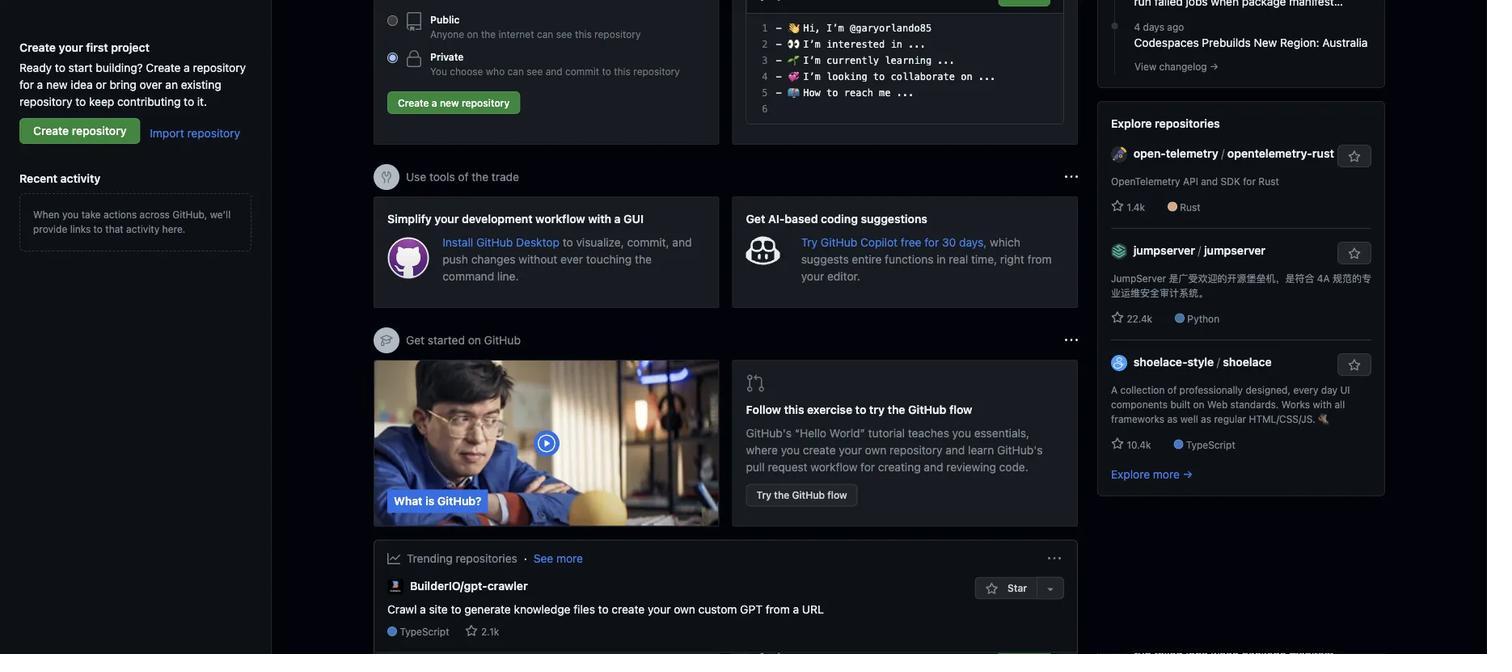 Task type: describe. For each thing, give the bounding box(es) containing it.
internet
[[499, 28, 534, 40]]

what is github? link
[[375, 361, 719, 526]]

more inside explore repositories navigation
[[1154, 468, 1180, 481]]

@builderio profile image
[[388, 579, 404, 595]]

a down ready
[[37, 78, 43, 91]]

tutorial
[[869, 427, 905, 440]]

to left it.
[[184, 95, 194, 108]]

on inside a collection of professionally designed, every day ui components built on web standards. works with all frameworks as well as regular html/css/js. 🥾
[[1194, 399, 1205, 410]]

10.4k
[[1125, 439, 1152, 451]]

a up existing
[[184, 61, 190, 74]]

view changelog → link
[[1135, 61, 1219, 72]]

explore repositories
[[1112, 117, 1221, 130]]

see inside private you choose who can see and commit to this repository
[[527, 66, 543, 77]]

shoelace-style / shoelace
[[1134, 355, 1272, 369]]

html/css/js.
[[1250, 413, 1316, 425]]

try for try the github flow
[[757, 490, 772, 501]]

规范的专
[[1333, 273, 1372, 284]]

3 - from the top
[[776, 55, 782, 66]]

simplify your development workflow with a gui
[[388, 212, 644, 225]]

standards.
[[1231, 399, 1280, 410]]

shoelace-
[[1134, 355, 1188, 369]]

repository down keep
[[72, 124, 127, 138]]

github up teaches
[[909, 403, 947, 417]]

star image for 22.4k
[[1112, 312, 1125, 324]]

and inside to visualize, commit, and push changes without ever touching the command line.
[[673, 235, 692, 249]]

"hello
[[795, 427, 827, 440]]

... right collaborate
[[979, 71, 996, 83]]

to up me
[[874, 71, 885, 83]]

lock image
[[405, 49, 424, 69]]

why am i seeing this? image
[[1066, 334, 1079, 347]]

2 - from the top
[[776, 39, 782, 50]]

→ for explore more →
[[1183, 468, 1194, 481]]

interested
[[827, 39, 885, 50]]

codespaces
[[1135, 36, 1200, 49]]

ever
[[561, 252, 583, 266]]

use
[[406, 170, 427, 184]]

0 vertical spatial flow
[[950, 403, 973, 417]]

can inside "public anyone on the internet can see this repository"
[[537, 28, 554, 40]]

your inside github's "hello world" tutorial teaches you essentials, where you create your own repository and learn github's pull request workflow for creating and reviewing code.
[[839, 444, 862, 457]]

desktop
[[516, 235, 560, 249]]

install
[[443, 235, 474, 249]]

existing
[[181, 78, 221, 91]]

create a new repository element
[[388, 0, 706, 121]]

to inside the try the github flow element
[[856, 403, 867, 417]]

pull
[[746, 461, 765, 474]]

rust
[[1313, 146, 1335, 160]]

the left the "trade"
[[472, 170, 489, 184]]

your up repo details element
[[648, 603, 671, 616]]

a left gui
[[615, 212, 621, 225]]

repository inside button
[[462, 97, 510, 108]]

github inside get ai-based coding suggestions element
[[821, 235, 858, 249]]

for inside 'create your first project ready to start building? create a repository for a new idea or bring over an existing repository to keep contributing to it.'
[[19, 78, 34, 91]]

why am i seeing this? image
[[1066, 171, 1079, 184]]

jumpserver
[[1112, 273, 1167, 284]]

follow
[[746, 403, 782, 417]]

here.
[[162, 223, 186, 235]]

line.
[[498, 269, 519, 283]]

all
[[1335, 399, 1346, 410]]

0 horizontal spatial more
[[557, 552, 583, 566]]

star image inside button
[[986, 583, 999, 596]]

0 horizontal spatial github's
[[746, 427, 792, 440]]

是广受欢迎的开源堡垒机，是符合
[[1169, 273, 1315, 284]]

feed item heading menu image
[[1049, 553, 1062, 566]]

i'm right 🌱 at the right top of page
[[804, 55, 821, 66]]

coding
[[821, 212, 858, 225]]

github inside "link"
[[792, 490, 825, 501]]

to inside private you choose who can see and commit to this repository
[[602, 66, 612, 77]]

actions
[[104, 209, 137, 220]]

1
[[762, 23, 768, 34]]

trending repositories · see more
[[407, 552, 583, 566]]

install github desktop link
[[443, 235, 563, 249]]

create for create repository
[[33, 124, 69, 138]]

to right how
[[827, 87, 839, 99]]

public
[[430, 14, 460, 25]]

to right site
[[451, 603, 462, 616]]

generate
[[465, 603, 511, 616]]

👀
[[788, 39, 798, 50]]

explore for explore repositories
[[1112, 117, 1153, 130]]

to down the idea
[[75, 95, 86, 108]]

learning
[[885, 55, 932, 66]]

every
[[1294, 384, 1319, 396]]

for inside explore repositories navigation
[[1244, 176, 1256, 187]]

collaborate
[[891, 71, 956, 83]]

crawler
[[488, 579, 528, 593]]

looking
[[827, 71, 868, 83]]

star image for 2.1k
[[465, 625, 478, 638]]

0 horizontal spatial /
[[1199, 244, 1202, 257]]

star
[[1005, 583, 1028, 594]]

github desktop image
[[388, 237, 430, 279]]

your inside 'create your first project ready to start building? create a repository for a new idea or bring over an existing repository to keep contributing to it.'
[[59, 40, 83, 54]]

create up an
[[146, 61, 181, 74]]

codespaces prebuilds new region: australia link
[[1135, 34, 1372, 51]]

crawl
[[388, 603, 417, 616]]

1.4k
[[1125, 201, 1146, 213]]

... up collaborate
[[938, 55, 956, 66]]

on right started
[[468, 334, 481, 347]]

repo details element
[[388, 625, 824, 639]]

💞️
[[788, 71, 798, 83]]

public anyone on the internet can see this repository
[[430, 14, 641, 40]]

day
[[1322, 384, 1338, 396]]

/ for style
[[1218, 355, 1221, 369]]

see inside "public anyone on the internet can see this repository"
[[556, 28, 573, 40]]

take
[[81, 209, 101, 220]]

new
[[1255, 36, 1278, 49]]

start
[[68, 61, 93, 74]]

we'll
[[210, 209, 231, 220]]

i'm right hi,
[[827, 23, 844, 34]]

install github desktop
[[443, 235, 563, 249]]

opentelemetry-
[[1228, 146, 1313, 160]]

and inside private you choose who can see and commit to this repository
[[546, 66, 563, 77]]

i'm up how
[[804, 71, 821, 83]]

your inside simplify your development workflow with a gui element
[[435, 212, 459, 225]]

/ for telemetry
[[1222, 146, 1225, 160]]

when
[[33, 209, 59, 220]]

create inside github's "hello world" tutorial teaches you essentials, where you create your own repository and learn github's pull request workflow for creating and reviewing code.
[[803, 444, 836, 457]]

simplify
[[388, 212, 432, 225]]

@open-telemetry profile image
[[1112, 146, 1128, 162]]

what
[[394, 495, 423, 508]]

try github copilot free for 30 days,
[[802, 235, 990, 249]]

4 inside 1 - 👋 hi, i'm @garyorlando85 2 - 👀 i'm interested in ... 3 - 🌱 i'm currently learning ... 4 - 💞️ i'm looking to collaborate on ... 5 - 📫 how to reach me ... 6
[[762, 71, 768, 83]]

dot fill image
[[1109, 19, 1122, 32]]

explore for explore more →
[[1112, 468, 1151, 481]]

trade
[[492, 170, 519, 184]]

anyone
[[430, 28, 464, 40]]

try the github flow element
[[733, 360, 1079, 527]]

of for professionally
[[1168, 384, 1177, 396]]

or
[[96, 78, 107, 91]]

typescript inside repo details element
[[400, 626, 449, 638]]

choose
[[450, 66, 483, 77]]

repository down ready
[[19, 95, 72, 108]]

first
[[86, 40, 108, 54]]

api
[[1184, 176, 1199, 187]]

commit,
[[627, 235, 670, 249]]

1 jumpserver from the left
[[1134, 244, 1196, 257]]

builderio/gpt-crawler
[[410, 579, 528, 593]]

commit
[[566, 66, 600, 77]]

try the github flow
[[757, 490, 848, 501]]

@jumpserver profile image
[[1112, 243, 1128, 260]]

to right files
[[598, 603, 609, 616]]

1 vertical spatial rust
[[1181, 201, 1201, 213]]

your inside the which suggests entire functions in real time, right from your editor.
[[802, 269, 825, 283]]

github,
[[173, 209, 207, 220]]

repositories for explore
[[1155, 117, 1221, 130]]

over
[[140, 78, 162, 91]]

site
[[429, 603, 448, 616]]

1 vertical spatial from
[[766, 603, 790, 616]]

the inside "public anyone on the internet can see this repository"
[[481, 28, 496, 40]]

based
[[785, 212, 818, 225]]

activity inside when you take actions across github, we'll provide links to that activity here.
[[126, 223, 160, 235]]

well
[[1181, 413, 1199, 425]]

repository up existing
[[193, 61, 246, 74]]

frameworks
[[1112, 413, 1165, 425]]

for inside get ai-based coding suggestions element
[[925, 235, 940, 249]]

repository inside github's "hello world" tutorial teaches you essentials, where you create your own repository and learn github's pull request workflow for creating and reviewing code.
[[890, 444, 943, 457]]

an
[[165, 78, 178, 91]]

style
[[1188, 355, 1215, 369]]

1 as from the left
[[1168, 413, 1178, 425]]

custom
[[699, 603, 737, 616]]

4 inside 4 days ago codespaces prebuilds new region: australia
[[1135, 21, 1141, 32]]

in inside the which suggests entire functions in real time, right from your editor.
[[937, 252, 946, 266]]

private you choose who can see and commit to this repository
[[430, 51, 680, 77]]

i'm down hi,
[[804, 39, 821, 50]]

... right me
[[897, 87, 915, 99]]

real
[[949, 252, 969, 266]]

suggests
[[802, 252, 849, 266]]

flow inside "link"
[[828, 490, 848, 501]]

2 jumpserver from the left
[[1205, 244, 1266, 257]]



Task type: vqa. For each thing, say whether or not it's contained in the screenshot.


Task type: locate. For each thing, give the bounding box(es) containing it.
2 vertical spatial this
[[784, 403, 805, 417]]

1 horizontal spatial from
[[1028, 252, 1052, 266]]

create a new repository button
[[388, 91, 520, 114]]

with inside a collection of professionally designed, every day ui components built on web standards. works with all frameworks as well as regular html/css/js. 🥾
[[1313, 399, 1333, 410]]

1 - from the top
[[776, 23, 782, 34]]

0 vertical spatial in
[[891, 39, 903, 50]]

this right "commit"
[[614, 66, 631, 77]]

0 vertical spatial star this repository image
[[1349, 150, 1362, 163]]

workflow inside github's "hello world" tutorial teaches you essentials, where you create your own repository and learn github's pull request workflow for creating and reviewing code.
[[811, 461, 858, 474]]

a left site
[[420, 603, 426, 616]]

1 horizontal spatial new
[[440, 97, 459, 108]]

mortar board image
[[380, 334, 393, 347]]

star image down jumpserver
[[1112, 312, 1125, 324]]

0 horizontal spatial typescript
[[400, 626, 449, 638]]

for left 30
[[925, 235, 940, 249]]

exercise
[[808, 403, 853, 417]]

2 horizontal spatial you
[[953, 427, 972, 440]]

of right tools
[[458, 170, 469, 184]]

and right the creating
[[924, 461, 944, 474]]

star this repository image for shoelace-style / shoelace
[[1349, 359, 1362, 372]]

→ for view changelog →
[[1210, 61, 1219, 72]]

copilot
[[861, 235, 898, 249]]

see more link
[[534, 551, 583, 568]]

🌱
[[788, 55, 798, 66]]

add this repository to a list image
[[1045, 583, 1057, 596]]

keep
[[89, 95, 114, 108]]

jumpserver up jumpserver
[[1134, 244, 1196, 257]]

1 horizontal spatial in
[[937, 252, 946, 266]]

world"
[[830, 427, 866, 440]]

repository down who
[[462, 97, 510, 108]]

star this repository image for open-telemetry / opentelemetry-rust
[[1349, 150, 1362, 163]]

star this repository image up ui
[[1349, 359, 1362, 372]]

create up repo details element
[[612, 603, 645, 616]]

4a
[[1318, 273, 1331, 284]]

activity
[[60, 172, 101, 185], [126, 223, 160, 235]]

with up the 🥾
[[1313, 399, 1333, 410]]

0 vertical spatial 4
[[1135, 21, 1141, 32]]

1 vertical spatial explore
[[1112, 468, 1151, 481]]

changes
[[471, 252, 516, 266]]

0 horizontal spatial can
[[508, 66, 524, 77]]

opentelemetry
[[1112, 176, 1181, 187]]

a
[[184, 61, 190, 74], [37, 78, 43, 91], [432, 97, 437, 108], [615, 212, 621, 225], [420, 603, 426, 616], [793, 603, 799, 616]]

0 horizontal spatial of
[[458, 170, 469, 184]]

0 horizontal spatial workflow
[[536, 212, 586, 225]]

a down you
[[432, 97, 437, 108]]

0 vertical spatial →
[[1210, 61, 1219, 72]]

typescript inside explore repositories navigation
[[1187, 439, 1236, 451]]

python
[[1188, 313, 1220, 324]]

star image down opentelemetry
[[1112, 200, 1125, 213]]

0 horizontal spatial →
[[1183, 468, 1194, 481]]

2 vertical spatial /
[[1218, 355, 1221, 369]]

of inside a collection of professionally designed, every day ui components built on web standards. works with all frameworks as well as regular html/css/js. 🥾
[[1168, 384, 1177, 396]]

built
[[1171, 399, 1191, 410]]

1 horizontal spatial more
[[1154, 468, 1180, 481]]

create up ready
[[19, 40, 56, 54]]

0 vertical spatial you
[[62, 209, 79, 220]]

new inside button
[[440, 97, 459, 108]]

in
[[891, 39, 903, 50], [937, 252, 946, 266]]

get for get ai-based coding suggestions
[[746, 212, 766, 225]]

create your first project ready to start building? create a repository for a new idea or bring over an existing repository to keep contributing to it.
[[19, 40, 246, 108]]

how
[[804, 87, 821, 99]]

0 vertical spatial repositories
[[1155, 117, 1221, 130]]

github's up code.
[[998, 444, 1043, 457]]

of for the
[[458, 170, 469, 184]]

the right try
[[888, 403, 906, 417]]

2 explore from the top
[[1112, 468, 1151, 481]]

0 horizontal spatial repositories
[[456, 552, 518, 566]]

entire
[[852, 252, 882, 266]]

6
[[762, 104, 768, 115]]

workflow up desktop
[[536, 212, 586, 225]]

star this repository image right rust
[[1349, 150, 1362, 163]]

creating
[[879, 461, 921, 474]]

on right anyone
[[467, 28, 479, 40]]

repository right "commit"
[[634, 66, 680, 77]]

github right started
[[484, 334, 521, 347]]

1 horizontal spatial 4
[[1135, 21, 1141, 32]]

0 horizontal spatial this
[[575, 28, 592, 40]]

jumpserver up 是广受欢迎的开源堡垒机，是符合
[[1205, 244, 1266, 257]]

1 horizontal spatial github's
[[998, 444, 1043, 457]]

1 - 👋 hi, i'm @garyorlando85 2 - 👀 i'm interested in ... 3 - 🌱 i'm currently learning ... 4 - 💞️ i'm looking to collaborate on ... 5 - 📫 how to reach me ... 6
[[762, 23, 996, 115]]

you inside when you take actions across github, we'll provide links to that activity here.
[[62, 209, 79, 220]]

this inside the try the github flow element
[[784, 403, 805, 417]]

→
[[1210, 61, 1219, 72], [1183, 468, 1194, 481]]

repositories up builderio/gpt-crawler
[[456, 552, 518, 566]]

for down ready
[[19, 78, 34, 91]]

1 vertical spatial get
[[406, 334, 425, 347]]

repository inside private you choose who can see and commit to this repository
[[634, 66, 680, 77]]

as down built
[[1168, 413, 1178, 425]]

star this repository image
[[1349, 150, 1362, 163], [1349, 359, 1362, 372]]

0 horizontal spatial jumpserver
[[1134, 244, 1196, 257]]

2 star this repository image from the top
[[1349, 359, 1362, 372]]

1 star this repository image from the top
[[1349, 150, 1362, 163]]

a inside button
[[432, 97, 437, 108]]

1 vertical spatial own
[[674, 603, 696, 616]]

this inside private you choose who can see and commit to this repository
[[614, 66, 631, 77]]

on up 'well' at bottom
[[1194, 399, 1205, 410]]

1 vertical spatial repositories
[[456, 552, 518, 566]]

with
[[588, 212, 612, 225], [1313, 399, 1333, 410]]

1 horizontal spatial with
[[1313, 399, 1333, 410]]

see up private you choose who can see and commit to this repository
[[556, 28, 573, 40]]

0 horizontal spatial you
[[62, 209, 79, 220]]

0 vertical spatial github's
[[746, 427, 792, 440]]

star button
[[976, 577, 1037, 600]]

0 vertical spatial get
[[746, 212, 766, 225]]

graph image
[[388, 553, 401, 566]]

1 vertical spatial new
[[440, 97, 459, 108]]

5
[[762, 87, 768, 99]]

/ right style
[[1218, 355, 1221, 369]]

2.1k link
[[465, 625, 499, 638]]

1 vertical spatial of
[[1168, 384, 1177, 396]]

can inside private you choose who can see and commit to this repository
[[508, 66, 524, 77]]

-
[[776, 23, 782, 34], [776, 39, 782, 50], [776, 55, 782, 66], [776, 71, 782, 83], [776, 87, 782, 99]]

try
[[870, 403, 885, 417]]

play image
[[537, 434, 556, 453]]

the inside to visualize, commit, and push changes without ever touching the command line.
[[635, 252, 652, 266]]

2 vertical spatial star image
[[986, 583, 999, 596]]

you
[[62, 209, 79, 220], [953, 427, 972, 440], [781, 444, 800, 457]]

reviewing
[[947, 461, 997, 474]]

your up install
[[435, 212, 459, 225]]

1 vertical spatial see
[[527, 66, 543, 77]]

own inside github's "hello world" tutorial teaches you essentials, where you create your own repository and learn github's pull request workflow for creating and reviewing code.
[[865, 444, 887, 457]]

1 horizontal spatial typescript
[[1187, 439, 1236, 451]]

1 vertical spatial workflow
[[811, 461, 858, 474]]

1 vertical spatial star image
[[465, 625, 478, 638]]

new left the idea
[[46, 78, 68, 91]]

1 vertical spatial flow
[[828, 490, 848, 501]]

this up "hello at the right of page
[[784, 403, 805, 417]]

- left 💞️
[[776, 71, 782, 83]]

22.4k
[[1125, 313, 1153, 324]]

0 vertical spatial own
[[865, 444, 887, 457]]

rust down api
[[1181, 201, 1201, 213]]

when you take actions across github, we'll provide links to that activity here.
[[33, 209, 231, 235]]

to right "commit"
[[602, 66, 612, 77]]

open-
[[1134, 146, 1167, 160]]

- left 👀
[[776, 39, 782, 50]]

0 horizontal spatial 4
[[762, 71, 768, 83]]

@shoelace-style profile image
[[1112, 355, 1128, 371]]

1 horizontal spatial try
[[802, 235, 818, 249]]

a left url
[[793, 603, 799, 616]]

0 vertical spatial rust
[[1259, 176, 1280, 187]]

project
[[111, 40, 150, 54]]

to
[[55, 61, 65, 74], [602, 66, 612, 77], [874, 71, 885, 83], [827, 87, 839, 99], [75, 95, 86, 108], [184, 95, 194, 108], [94, 223, 103, 235], [563, 235, 573, 249], [856, 403, 867, 417], [451, 603, 462, 616], [598, 603, 609, 616]]

0 horizontal spatial see
[[527, 66, 543, 77]]

·
[[524, 552, 527, 566]]

0 vertical spatial with
[[588, 212, 612, 225]]

the
[[481, 28, 496, 40], [472, 170, 489, 184], [635, 252, 652, 266], [888, 403, 906, 417], [775, 490, 790, 501]]

1 vertical spatial try
[[757, 490, 772, 501]]

github inside simplify your development workflow with a gui element
[[477, 235, 513, 249]]

star image for open-
[[1112, 200, 1125, 213]]

try for try github copilot free for 30 days,
[[802, 235, 818, 249]]

on inside 1 - 👋 hi, i'm @garyorlando85 2 - 👀 i'm interested in ... 3 - 🌱 i'm currently learning ... 4 - 💞️ i'm looking to collaborate on ... 5 - 📫 how to reach me ... 6
[[961, 71, 973, 83]]

1 horizontal spatial star image
[[1112, 312, 1125, 324]]

repository down it.
[[187, 126, 240, 140]]

jumpserver / jumpserver
[[1134, 244, 1266, 257]]

1 horizontal spatial create
[[803, 444, 836, 457]]

4 down 3
[[762, 71, 768, 83]]

for inside github's "hello world" tutorial teaches you essentials, where you create your own repository and learn github's pull request workflow for creating and reviewing code.
[[861, 461, 876, 474]]

repositories for trending
[[456, 552, 518, 566]]

0 vertical spatial /
[[1222, 146, 1225, 160]]

star image for shoelace-
[[1112, 438, 1125, 451]]

30
[[943, 235, 957, 249]]

try up "suggests"
[[802, 235, 818, 249]]

1 vertical spatial star this repository image
[[1349, 359, 1362, 372]]

0 vertical spatial see
[[556, 28, 573, 40]]

new inside 'create your first project ready to start building? create a repository for a new idea or bring over an existing repository to keep contributing to it.'
[[46, 78, 68, 91]]

for right sdk
[[1244, 176, 1256, 187]]

recent activity
[[19, 172, 101, 185]]

1 vertical spatial this
[[614, 66, 631, 77]]

1 vertical spatial can
[[508, 66, 524, 77]]

import repository link
[[150, 126, 240, 140]]

0 vertical spatial new
[[46, 78, 68, 91]]

create up the 'recent activity'
[[33, 124, 69, 138]]

and left "commit"
[[546, 66, 563, 77]]

2 vertical spatial you
[[781, 444, 800, 457]]

flow up 'learn'
[[950, 403, 973, 417]]

your down world"
[[839, 444, 862, 457]]

to up ever
[[563, 235, 573, 249]]

sdk
[[1221, 176, 1241, 187]]

0 vertical spatial create
[[803, 444, 836, 457]]

1 horizontal spatial rust
[[1259, 176, 1280, 187]]

get ai-based coding suggestions element
[[733, 197, 1079, 308]]

on right collaborate
[[961, 71, 973, 83]]

code.
[[1000, 461, 1029, 474]]

1 horizontal spatial /
[[1218, 355, 1221, 369]]

repository
[[595, 28, 641, 40], [193, 61, 246, 74], [634, 66, 680, 77], [19, 95, 72, 108], [462, 97, 510, 108], [72, 124, 127, 138], [187, 126, 240, 140], [890, 444, 943, 457]]

to inside when you take actions across github, we'll provide links to that activity here.
[[94, 223, 103, 235]]

push
[[443, 252, 468, 266]]

star this repository image
[[1349, 248, 1362, 261]]

→ down 'well' at bottom
[[1183, 468, 1194, 481]]

1 vertical spatial star image
[[1112, 438, 1125, 451]]

1 vertical spatial create
[[612, 603, 645, 616]]

knowledge
[[514, 603, 571, 616]]

4 - from the top
[[776, 71, 782, 83]]

1 vertical spatial more
[[557, 552, 583, 566]]

on inside "public anyone on the internet can see this repository"
[[467, 28, 479, 40]]

and up reviewing
[[946, 444, 966, 457]]

0 horizontal spatial with
[[588, 212, 612, 225]]

0 vertical spatial this
[[575, 28, 592, 40]]

get for get started on github
[[406, 334, 425, 347]]

private
[[430, 51, 464, 62]]

own down tutorial
[[865, 444, 887, 457]]

→ inside explore repositories navigation
[[1183, 468, 1194, 481]]

see right who
[[527, 66, 543, 77]]

try inside "link"
[[757, 490, 772, 501]]

create for create your first project ready to start building? create a repository for a new idea or bring over an existing repository to keep contributing to it.
[[19, 40, 56, 54]]

1 explore from the top
[[1112, 117, 1153, 130]]

1 horizontal spatial jumpserver
[[1205, 244, 1266, 257]]

workflow down world"
[[811, 461, 858, 474]]

to left start
[[55, 61, 65, 74]]

in inside 1 - 👋 hi, i'm @garyorlando85 2 - 👀 i'm interested in ... 3 - 🌱 i'm currently learning ... 4 - 💞️ i'm looking to collaborate on ... 5 - 📫 how to reach me ... 6
[[891, 39, 903, 50]]

import
[[150, 126, 184, 140]]

the inside "link"
[[775, 490, 790, 501]]

1 horizontal spatial you
[[781, 444, 800, 457]]

1 horizontal spatial activity
[[126, 223, 160, 235]]

1 horizontal spatial as
[[1202, 413, 1212, 425]]

1 vertical spatial in
[[937, 252, 946, 266]]

the left internet
[[481, 28, 496, 40]]

which suggests entire functions in real time, right from your editor.
[[802, 235, 1052, 283]]

- left 🌱 at the right top of page
[[776, 55, 782, 66]]

github's up where
[[746, 427, 792, 440]]

designed,
[[1246, 384, 1291, 396]]

0 vertical spatial workflow
[[536, 212, 586, 225]]

0 horizontal spatial try
[[757, 490, 772, 501]]

your down "suggests"
[[802, 269, 825, 283]]

for left the creating
[[861, 461, 876, 474]]

days,
[[960, 235, 987, 249]]

jumpserver
[[1134, 244, 1196, 257], [1205, 244, 1266, 257]]

👋
[[788, 23, 798, 34]]

this inside "public anyone on the internet can see this repository"
[[575, 28, 592, 40]]

star image
[[1112, 312, 1125, 324], [465, 625, 478, 638]]

days
[[1144, 21, 1165, 32]]

simplify your development workflow with a gui element
[[374, 197, 720, 308]]

your up start
[[59, 40, 83, 54]]

... up learning
[[909, 39, 926, 50]]

try down pull
[[757, 490, 772, 501]]

activity up take
[[60, 172, 101, 185]]

of
[[458, 170, 469, 184], [1168, 384, 1177, 396]]

more down "frameworks"
[[1154, 468, 1180, 481]]

trending
[[407, 552, 453, 566]]

recent
[[19, 172, 57, 185]]

view
[[1135, 61, 1157, 72]]

4 left days
[[1135, 21, 1141, 32]]

0 vertical spatial can
[[537, 28, 554, 40]]

and inside explore repositories navigation
[[1202, 176, 1219, 187]]

from inside the which suggests entire functions in real time, right from your editor.
[[1028, 252, 1052, 266]]

what is github? element
[[374, 360, 720, 527]]

get started on github
[[406, 334, 521, 347]]

what is github? image
[[375, 361, 719, 526]]

2 horizontal spatial /
[[1222, 146, 1225, 160]]

create repository
[[33, 124, 127, 138]]

tools image
[[380, 171, 393, 184]]

1 vertical spatial with
[[1313, 399, 1333, 410]]

star image
[[1112, 200, 1125, 213], [1112, 438, 1125, 451], [986, 583, 999, 596]]

0 horizontal spatial own
[[674, 603, 696, 616]]

for
[[19, 78, 34, 91], [1244, 176, 1256, 187], [925, 235, 940, 249], [861, 461, 876, 474]]

1 horizontal spatial own
[[865, 444, 887, 457]]

try
[[802, 235, 818, 249], [757, 490, 772, 501]]

0 horizontal spatial activity
[[60, 172, 101, 185]]

1 vertical spatial 4
[[762, 71, 768, 83]]

without
[[519, 252, 558, 266]]

/ up sdk
[[1222, 146, 1225, 160]]

1 vertical spatial you
[[953, 427, 972, 440]]

3
[[762, 55, 768, 66]]

try the github flow link
[[746, 484, 858, 507]]

git pull request image
[[746, 374, 766, 393]]

explore repositories navigation
[[1098, 101, 1386, 497]]

repository inside "public anyone on the internet can see this repository"
[[595, 28, 641, 40]]

create down "hello at the right of page
[[803, 444, 836, 457]]

1 vertical spatial typescript
[[400, 626, 449, 638]]

prebuilds
[[1203, 36, 1252, 49]]

from right right
[[1028, 252, 1052, 266]]

/ up 是广受欢迎的开源堡垒机，是符合
[[1199, 244, 1202, 257]]

0 horizontal spatial rust
[[1181, 201, 1201, 213]]

2.1k
[[481, 626, 499, 638]]

1 horizontal spatial get
[[746, 212, 766, 225]]

0 vertical spatial explore
[[1112, 117, 1153, 130]]

ready
[[19, 61, 52, 74]]

1 horizontal spatial can
[[537, 28, 554, 40]]

0 vertical spatial of
[[458, 170, 469, 184]]

0 vertical spatial star image
[[1112, 312, 1125, 324]]

repositories inside navigation
[[1155, 117, 1221, 130]]

see
[[534, 552, 554, 566]]

building?
[[96, 61, 143, 74]]

follow this exercise to try the github flow
[[746, 403, 973, 417]]

github's "hello world" tutorial teaches you essentials, where you create your own repository and learn github's pull request workflow for creating and reviewing code.
[[746, 427, 1043, 474]]

you up request
[[781, 444, 800, 457]]

in left real
[[937, 252, 946, 266]]

started
[[428, 334, 465, 347]]

1 horizontal spatial workflow
[[811, 461, 858, 474]]

None radio
[[388, 15, 398, 26], [388, 53, 398, 63], [388, 15, 398, 26], [388, 53, 398, 63]]

star image inside repo details element
[[465, 625, 478, 638]]

0 horizontal spatial create
[[612, 603, 645, 616]]

essentials,
[[975, 427, 1030, 440]]

0 vertical spatial from
[[1028, 252, 1052, 266]]

to down take
[[94, 223, 103, 235]]

→ down prebuilds
[[1210, 61, 1219, 72]]

star image down "frameworks"
[[1112, 438, 1125, 451]]

changelog
[[1160, 61, 1208, 72]]

get ai-based coding suggestions
[[746, 212, 928, 225]]

create inside button
[[398, 97, 429, 108]]

try inside get ai-based coding suggestions element
[[802, 235, 818, 249]]

0 horizontal spatial get
[[406, 334, 425, 347]]

get left ai-
[[746, 212, 766, 225]]

1 vertical spatial →
[[1183, 468, 1194, 481]]

flow down world"
[[828, 490, 848, 501]]

0 vertical spatial activity
[[60, 172, 101, 185]]

own left custom
[[674, 603, 696, 616]]

2 horizontal spatial this
[[784, 403, 805, 417]]

visualize,
[[576, 235, 624, 249]]

can right who
[[508, 66, 524, 77]]

new down you
[[440, 97, 459, 108]]

1 horizontal spatial see
[[556, 28, 573, 40]]

1 vertical spatial github's
[[998, 444, 1043, 457]]

i'm
[[827, 23, 844, 34], [804, 39, 821, 50], [804, 55, 821, 66], [804, 71, 821, 83]]

- left the 📫
[[776, 87, 782, 99]]

new
[[46, 78, 68, 91], [440, 97, 459, 108]]

2 as from the left
[[1202, 413, 1212, 425]]

0 vertical spatial more
[[1154, 468, 1180, 481]]

rust down opentelemetry-
[[1259, 176, 1280, 187]]

and right api
[[1202, 176, 1219, 187]]

create for create a new repository
[[398, 97, 429, 108]]

repo image
[[405, 12, 424, 32]]

editor.
[[828, 269, 861, 283]]

repositories up telemetry
[[1155, 117, 1221, 130]]

to inside to visualize, commit, and push changes without ever touching the command line.
[[563, 235, 573, 249]]

typescript
[[1187, 439, 1236, 451], [400, 626, 449, 638]]

1 vertical spatial /
[[1199, 244, 1202, 257]]

5 - from the top
[[776, 87, 782, 99]]

0 horizontal spatial new
[[46, 78, 68, 91]]

as right 'well' at bottom
[[1202, 413, 1212, 425]]

1 horizontal spatial this
[[614, 66, 631, 77]]

typescript down site
[[400, 626, 449, 638]]

typescript down the 'regular'
[[1187, 439, 1236, 451]]

create down lock image
[[398, 97, 429, 108]]



